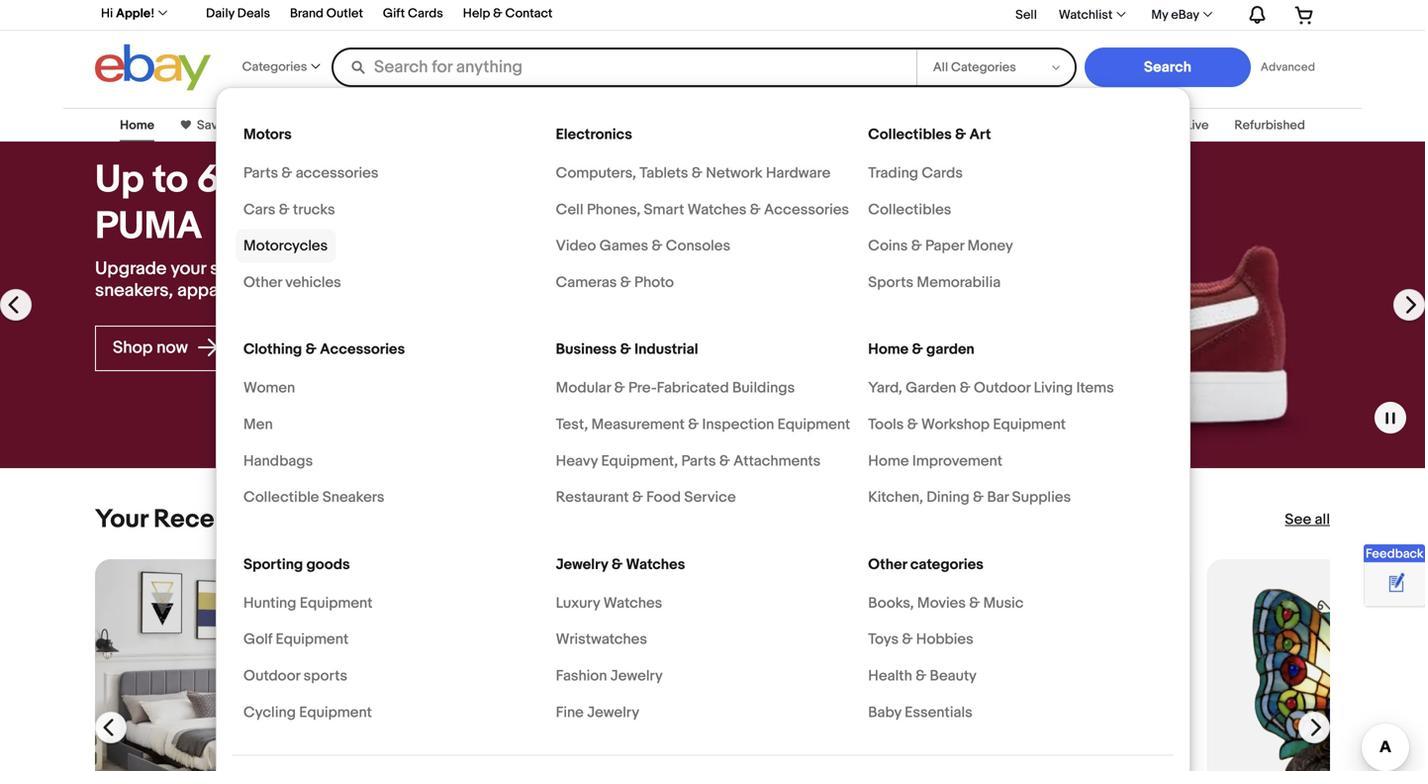Task type: vqa. For each thing, say whether or not it's contained in the screenshot.


Task type: describe. For each thing, give the bounding box(es) containing it.
shop now
[[113, 337, 192, 358]]

cell phones, smart watches & accessories link
[[548, 193, 857, 226]]

toys & hobbies link
[[860, 623, 982, 656]]

books,
[[868, 594, 914, 612]]

paper
[[926, 237, 964, 255]]

sporting goods link
[[240, 546, 358, 583]]

1 horizontal spatial outdoor
[[974, 379, 1031, 397]]

luxury
[[556, 594, 600, 612]]

books, movies & music
[[868, 594, 1024, 612]]

workshop
[[922, 416, 990, 434]]

all
[[1315, 511, 1330, 529]]

sports memorabilia link
[[860, 266, 1009, 299]]

1 vertical spatial garden
[[906, 379, 957, 397]]

saved link
[[191, 118, 233, 133]]

baby essentials
[[868, 704, 973, 721]]

now
[[156, 337, 188, 358]]

collectibles & art link
[[864, 116, 999, 153]]

toys & hobbies
[[868, 631, 974, 649]]

account navigation
[[90, 0, 1330, 31]]

outdoor sports
[[244, 667, 348, 685]]

your recently viewed items
[[95, 504, 420, 535]]

trading cards
[[868, 164, 963, 182]]

cars & trucks
[[244, 201, 335, 219]]

my ebay
[[1152, 7, 1200, 23]]

brand outlet link
[[290, 3, 363, 26]]

movies
[[918, 594, 966, 612]]

help
[[463, 6, 490, 21]]

accessories
[[296, 164, 379, 182]]

advanced link
[[1251, 48, 1325, 87]]

men
[[244, 416, 273, 434]]

tablets
[[640, 164, 689, 182]]

home improvement link
[[860, 444, 1011, 478]]

puma
[[95, 204, 202, 250]]

equipment down living
[[993, 416, 1066, 434]]

hunting equipment link
[[236, 586, 381, 620]]

clothing & accessories
[[244, 341, 405, 359]]

ebay inside up to 60% off puma 'main content'
[[1155, 118, 1183, 133]]

other for other categories
[[868, 556, 907, 574]]

banner containing motors
[[90, 0, 1330, 771]]

advanced
[[1261, 60, 1316, 74]]

motors for motors link inside the up to 60% off puma 'main content'
[[259, 118, 300, 133]]

daily
[[206, 6, 234, 21]]

motors link inside up to 60% off puma 'main content'
[[259, 118, 300, 133]]

ebay home image
[[95, 44, 211, 91]]

cars & trucks link
[[236, 193, 343, 226]]

fashion for fashion jewelry
[[556, 667, 607, 685]]

fashion jewelry link
[[548, 659, 671, 693]]

fine
[[556, 704, 584, 721]]

garden inside up to 60% off puma 'main content'
[[564, 118, 607, 133]]

health
[[868, 667, 913, 685]]

0 vertical spatial watches
[[688, 201, 747, 219]]

modular
[[556, 379, 611, 397]]

pre-
[[629, 379, 657, 397]]

gift cards link
[[383, 3, 443, 26]]

sell
[[1016, 7, 1037, 23]]

motors for motors link right of saved
[[244, 126, 292, 144]]

see all
[[1285, 511, 1330, 529]]

feedback
[[1366, 546, 1424, 562]]

sports memorabilia
[[868, 274, 1001, 291]]

0 horizontal spatial business
[[556, 341, 617, 359]]

cameras & photo
[[556, 274, 674, 291]]

viewed
[[263, 504, 350, 535]]

home for home
[[120, 118, 154, 133]]

sneakers,
[[95, 280, 173, 302]]

1 horizontal spatial parts
[[681, 452, 716, 470]]

more.
[[282, 280, 329, 302]]

golf equipment link
[[236, 623, 357, 656]]

jewelry & watches
[[556, 556, 685, 574]]

restaurant & food service link
[[548, 481, 744, 514]]

cycling equipment link
[[236, 696, 380, 729]]

heavy equipment, parts & attachments
[[556, 452, 821, 470]]

cars
[[244, 201, 276, 219]]

money
[[968, 237, 1013, 255]]

your recently viewed items link
[[95, 504, 420, 535]]

apple
[[116, 6, 151, 21]]

hobbies
[[916, 631, 974, 649]]

sporting
[[244, 556, 303, 574]]

categories button
[[236, 46, 326, 89]]

notifications image
[[1245, 5, 1268, 25]]

hi
[[101, 6, 113, 21]]

other for other vehicles
[[244, 274, 282, 291]]

industrial for topmost "business & industrial" link
[[940, 118, 994, 133]]

outlet
[[326, 6, 363, 21]]

beauty
[[930, 667, 977, 685]]

watchlist link
[[1048, 3, 1135, 27]]

to
[[153, 157, 188, 203]]

& inside account navigation
[[493, 6, 502, 21]]

kitchen,
[[868, 489, 923, 506]]

smart
[[644, 201, 684, 219]]

photo
[[635, 274, 674, 291]]

heavy equipment, parts & attachments link
[[548, 444, 829, 478]]

electronics link
[[552, 116, 640, 153]]

home & garden
[[514, 118, 607, 133]]

cell phones, smart watches & accessories
[[556, 201, 849, 219]]

toys
[[868, 631, 899, 649]]

restaurant & food service
[[556, 489, 736, 506]]

clothing
[[244, 341, 302, 359]]

parts & accessories
[[244, 164, 379, 182]]

collectible sneakers
[[244, 489, 385, 506]]

watchlist
[[1059, 7, 1113, 23]]

equipment for golf equipment
[[276, 631, 349, 649]]

kitchen, dining & bar supplies
[[868, 489, 1071, 506]]

1 vertical spatial outdoor
[[244, 667, 300, 685]]



Task type: locate. For each thing, give the bounding box(es) containing it.
home for home & garden
[[868, 341, 909, 359]]

style
[[210, 258, 250, 280]]

cameras
[[556, 274, 617, 291]]

0 vertical spatial parts
[[244, 164, 278, 182]]

None submit
[[1085, 48, 1251, 87]]

home up yard, at the right
[[868, 341, 909, 359]]

0 vertical spatial other
[[244, 274, 282, 291]]

yard, garden & outdoor living items
[[868, 379, 1114, 397]]

cards right gift
[[408, 6, 443, 21]]

equipment down sports
[[299, 704, 372, 721]]

1 horizontal spatial other
[[868, 556, 907, 574]]

cards down 'collectibles & art' link
[[922, 164, 963, 182]]

1 horizontal spatial business & industrial
[[873, 118, 994, 133]]

motors link up the parts & accessories link
[[259, 118, 300, 133]]

0 horizontal spatial industrial
[[635, 341, 698, 359]]

business up trading
[[873, 118, 925, 133]]

1 horizontal spatial accessories
[[764, 201, 849, 219]]

1 vertical spatial parts
[[681, 452, 716, 470]]

handbags
[[244, 452, 313, 470]]

home & garden link
[[514, 118, 607, 133]]

motors
[[259, 118, 300, 133], [244, 126, 292, 144]]

items right viewed
[[356, 504, 420, 535]]

jewelry down fashion jewelry
[[587, 704, 640, 721]]

vehicles
[[285, 274, 341, 291]]

yard,
[[868, 379, 903, 397]]

0 vertical spatial outdoor
[[974, 379, 1031, 397]]

motors inside motors link
[[244, 126, 292, 144]]

restaurant
[[556, 489, 629, 506]]

parts
[[244, 164, 278, 182], [681, 452, 716, 470]]

your shopping cart image
[[1294, 4, 1317, 24]]

0 vertical spatial accessories
[[764, 201, 849, 219]]

home
[[120, 118, 154, 133], [514, 118, 549, 133], [868, 341, 909, 359], [868, 452, 909, 470]]

equipment up attachments
[[778, 416, 851, 434]]

up to 60% off puma main content
[[0, 96, 1425, 771]]

gift
[[383, 6, 405, 21]]

0 horizontal spatial other
[[244, 274, 282, 291]]

motors right saved
[[244, 126, 292, 144]]

0 vertical spatial jewelry
[[556, 556, 608, 574]]

industrial up modular & pre-fabricated buildings
[[635, 341, 698, 359]]

accessories down hardware
[[764, 201, 849, 219]]

garden down home & garden link
[[906, 379, 957, 397]]

0 horizontal spatial cards
[[408, 6, 443, 21]]

watches down jewelry & watches link
[[604, 594, 663, 612]]

saved
[[197, 118, 233, 133]]

business & industrial up pre- at the left
[[556, 341, 698, 359]]

hardware
[[766, 164, 831, 182]]

0 vertical spatial fashion
[[633, 118, 677, 133]]

upgrade
[[95, 258, 167, 280]]

home for home & garden
[[514, 118, 549, 133]]

business & industrial
[[873, 118, 994, 133], [556, 341, 698, 359]]

industrial for the bottom "business & industrial" link
[[635, 341, 698, 359]]

1 vertical spatial other
[[868, 556, 907, 574]]

0 horizontal spatial parts
[[244, 164, 278, 182]]

help & contact
[[463, 6, 553, 21]]

ebay inside my ebay link
[[1171, 7, 1200, 23]]

bar
[[987, 489, 1009, 506]]

motors up the parts & accessories link
[[259, 118, 300, 133]]

categories
[[242, 59, 307, 75]]

& inside "link"
[[632, 489, 643, 506]]

deals
[[237, 6, 270, 21]]

business & industrial for the bottom "business & industrial" link
[[556, 341, 698, 359]]

buildings
[[733, 379, 795, 397]]

business & industrial for topmost "business & industrial" link
[[873, 118, 994, 133]]

supplies
[[1012, 489, 1071, 506]]

trading
[[868, 164, 919, 182]]

equipment down goods
[[300, 594, 373, 612]]

items inside up to 60% off puma 'main content'
[[356, 504, 420, 535]]

motors link
[[240, 116, 300, 153], [259, 118, 300, 133]]

1 collectibles from the top
[[868, 126, 952, 144]]

tools & workshop equipment
[[868, 416, 1066, 434]]

my ebay link
[[1141, 3, 1222, 27]]

jewelry for fine jewelry
[[587, 704, 640, 721]]

0 horizontal spatial business & industrial link
[[552, 331, 706, 368]]

1 horizontal spatial fashion
[[633, 118, 677, 133]]

cards
[[408, 6, 443, 21], [922, 164, 963, 182]]

0 horizontal spatial items
[[356, 504, 420, 535]]

shop
[[113, 337, 153, 358]]

2 vertical spatial jewelry
[[587, 704, 640, 721]]

jewelry down wristwatches
[[611, 667, 663, 685]]

accessories
[[764, 201, 849, 219], [320, 341, 405, 359]]

living
[[1034, 379, 1073, 397]]

1 vertical spatial watches
[[626, 556, 685, 574]]

0 horizontal spatial business & industrial
[[556, 341, 698, 359]]

contact
[[505, 6, 553, 21]]

cards for gift cards
[[408, 6, 443, 21]]

equipment inside 'link'
[[299, 704, 372, 721]]

consoles
[[666, 237, 731, 255]]

ebay left live
[[1155, 118, 1183, 133]]

home down tools
[[868, 452, 909, 470]]

outdoor sports link
[[236, 659, 355, 693]]

jewelry up luxury
[[556, 556, 608, 574]]

computers, tablets & network hardware
[[556, 164, 831, 182]]

jewelry & watches link
[[552, 546, 693, 583]]

0 vertical spatial business & industrial link
[[873, 118, 994, 133]]

cards for trading cards
[[922, 164, 963, 182]]

collectible sneakers link
[[236, 481, 393, 514]]

0 vertical spatial items
[[1077, 379, 1114, 397]]

0 horizontal spatial accessories
[[320, 341, 405, 359]]

women
[[244, 379, 295, 397]]

computers, tablets & network hardware link
[[548, 156, 839, 190]]

parts down test, measurement & inspection equipment link
[[681, 452, 716, 470]]

2 vertical spatial watches
[[604, 594, 663, 612]]

men link
[[236, 408, 281, 441]]

1 vertical spatial industrial
[[635, 341, 698, 359]]

0 horizontal spatial fashion
[[556, 667, 607, 685]]

cameras & photo link
[[548, 266, 682, 299]]

business & industrial up trading cards link
[[873, 118, 994, 133]]

1 vertical spatial collectibles
[[868, 201, 952, 219]]

equipment down the hunting equipment link on the left of page
[[276, 631, 349, 649]]

golf equipment
[[244, 631, 349, 649]]

home for home improvement
[[868, 452, 909, 470]]

games
[[600, 237, 648, 255]]

outdoor up cycling
[[244, 667, 300, 685]]

business & industrial link
[[873, 118, 994, 133], [552, 331, 706, 368]]

1 vertical spatial ebay
[[1155, 118, 1183, 133]]

fashion up 'fine'
[[556, 667, 607, 685]]

0 vertical spatial ebay
[[1171, 7, 1200, 23]]

hunting equipment
[[244, 594, 373, 612]]

shop now link
[[95, 325, 237, 371]]

60%
[[197, 157, 280, 203]]

video
[[556, 237, 596, 255]]

industrial inside up to 60% off puma 'main content'
[[940, 118, 994, 133]]

up to 60% off puma upgrade your style with savings on sneakers, apparel, and more.
[[95, 157, 378, 302]]

1 horizontal spatial business
[[873, 118, 925, 133]]

other categories link
[[864, 546, 992, 583]]

other categories
[[868, 556, 984, 574]]

1 horizontal spatial items
[[1077, 379, 1114, 397]]

0 vertical spatial cards
[[408, 6, 443, 21]]

equipment for hunting equipment
[[300, 594, 373, 612]]

motorcycles
[[244, 237, 328, 255]]

1 vertical spatial business & industrial
[[556, 341, 698, 359]]

clothing & accessories link
[[240, 331, 413, 368]]

1 horizontal spatial cards
[[922, 164, 963, 182]]

yard, garden & outdoor living items link
[[860, 371, 1122, 405]]

1 horizontal spatial business & industrial link
[[873, 118, 994, 133]]

parts up cars
[[244, 164, 278, 182]]

1 vertical spatial jewelry
[[611, 667, 663, 685]]

1 horizontal spatial industrial
[[940, 118, 994, 133]]

0 vertical spatial business & industrial
[[873, 118, 994, 133]]

0 vertical spatial business
[[873, 118, 925, 133]]

collectibles down trading cards
[[868, 201, 952, 219]]

1 vertical spatial items
[[356, 504, 420, 535]]

1 vertical spatial business
[[556, 341, 617, 359]]

motorcycles link
[[236, 229, 336, 263]]

2 collectibles from the top
[[868, 201, 952, 219]]

1 vertical spatial accessories
[[320, 341, 405, 359]]

business & industrial link up pre- at the left
[[552, 331, 706, 368]]

heavy
[[556, 452, 598, 470]]

kitchen, dining & bar supplies link
[[860, 481, 1079, 514]]

home up the up
[[120, 118, 154, 133]]

0 vertical spatial collectibles
[[868, 126, 952, 144]]

collectibles for collectibles
[[868, 201, 952, 219]]

collectibles for collectibles & art
[[868, 126, 952, 144]]

motors inside up to 60% off puma 'main content'
[[259, 118, 300, 133]]

jewelry for fashion jewelry
[[611, 667, 663, 685]]

0 vertical spatial garden
[[564, 118, 607, 133]]

cards inside the gift cards 'link'
[[408, 6, 443, 21]]

baby
[[868, 704, 902, 721]]

test, measurement & inspection equipment
[[556, 416, 851, 434]]

wristwatches
[[556, 631, 647, 649]]

garden up computers,
[[564, 118, 607, 133]]

1 horizontal spatial garden
[[906, 379, 957, 397]]

0 vertical spatial industrial
[[940, 118, 994, 133]]

garden
[[927, 341, 975, 359]]

Search for anything text field
[[335, 49, 913, 85]]

cards inside trading cards link
[[922, 164, 963, 182]]

other vehicles link
[[236, 266, 349, 299]]

1 vertical spatial cards
[[922, 164, 963, 182]]

fashion for fashion
[[633, 118, 677, 133]]

0 horizontal spatial garden
[[564, 118, 607, 133]]

outdoor up tools & workshop equipment link
[[974, 379, 1031, 397]]

collectibles inside 'collectibles & art' link
[[868, 126, 952, 144]]

collectibles inside collectibles 'link'
[[868, 201, 952, 219]]

coins & paper money
[[868, 237, 1013, 255]]

other
[[244, 274, 282, 291], [868, 556, 907, 574]]

watches up luxury watches
[[626, 556, 685, 574]]

fashion inside up to 60% off puma 'main content'
[[633, 118, 677, 133]]

cell
[[556, 201, 584, 219]]

watches down network
[[688, 201, 747, 219]]

golf
[[244, 631, 272, 649]]

business inside up to 60% off puma 'main content'
[[873, 118, 925, 133]]

ebay right my
[[1171, 7, 1200, 23]]

daily deals
[[206, 6, 270, 21]]

business & industrial inside up to 60% off puma 'main content'
[[873, 118, 994, 133]]

collectibles up trading cards link
[[868, 126, 952, 144]]

items right living
[[1077, 379, 1114, 397]]

phones,
[[587, 201, 641, 219]]

industrial up trading cards link
[[940, 118, 994, 133]]

0 horizontal spatial outdoor
[[244, 667, 300, 685]]

coins
[[868, 237, 908, 255]]

motors link right saved
[[240, 116, 300, 153]]

other inside other vehicles link
[[244, 274, 282, 291]]

daily deals link
[[206, 3, 270, 26]]

fine jewelry link
[[548, 696, 648, 729]]

women link
[[236, 371, 303, 405]]

accessories down on
[[320, 341, 405, 359]]

business up modular
[[556, 341, 617, 359]]

banner
[[90, 0, 1330, 771]]

1 vertical spatial business & industrial link
[[552, 331, 706, 368]]

other inside the other categories link
[[868, 556, 907, 574]]

equipment for cycling equipment
[[299, 704, 372, 721]]

fashion up tablets
[[633, 118, 677, 133]]

refurbished
[[1235, 118, 1306, 133]]

jewelry
[[556, 556, 608, 574], [611, 667, 663, 685], [587, 704, 640, 721]]

food
[[647, 489, 681, 506]]

1 vertical spatial fashion
[[556, 667, 607, 685]]

home improvement
[[868, 452, 1003, 470]]

luxury watches
[[556, 594, 663, 612]]

home left "electronics"
[[514, 118, 549, 133]]

business & industrial link up trading cards link
[[873, 118, 994, 133]]

test, measurement & inspection equipment link
[[548, 408, 858, 441]]

trading cards link
[[860, 156, 971, 190]]

see all link
[[1285, 510, 1330, 530]]



